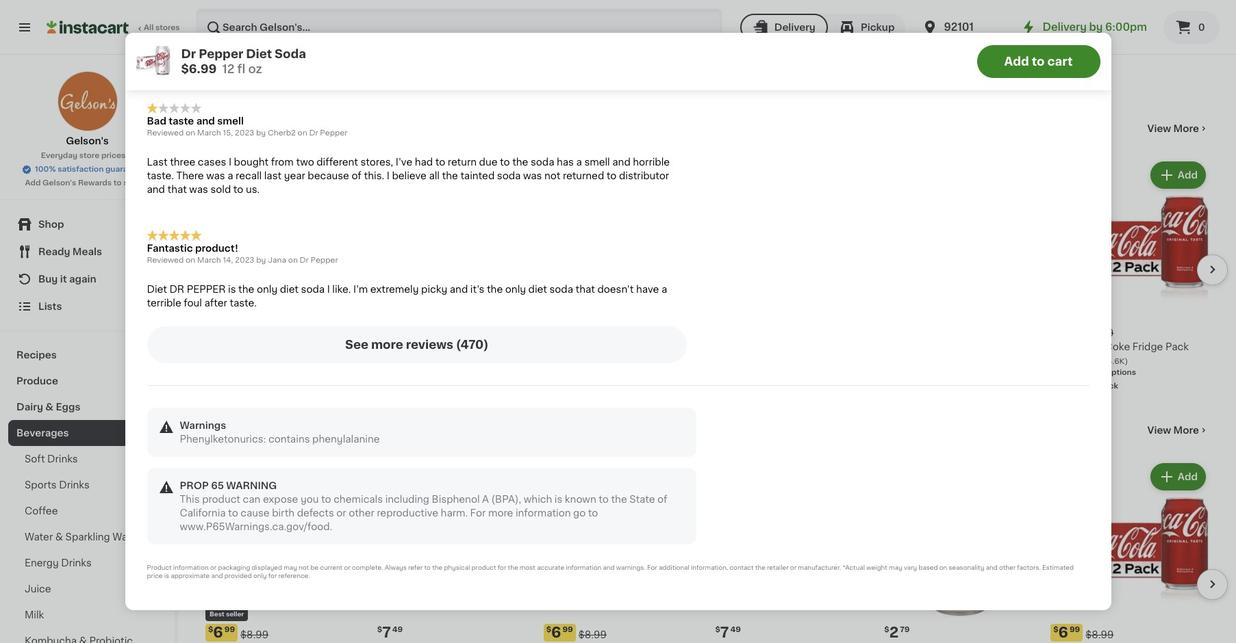 Task type: describe. For each thing, give the bounding box(es) containing it.
guarantee
[[105, 166, 145, 173]]

4
[[1100, 369, 1105, 377]]

1 horizontal spatial after
[[302, 57, 325, 67]]

phenylalanine
[[312, 435, 380, 445]]

was down "there"
[[189, 185, 208, 195]]

other inside the "product information or packaging displayed may not be current or complete. always refer to the physical product for the most accurate information and warnings. for additional information, contact the retailer or manufacturer. *actual weight may vary based on seasonality and other factors. estimated price is approximate and provided only for reference."
[[999, 565, 1016, 572]]

8
[[882, 383, 887, 390]]

(4.13k)
[[425, 358, 451, 366]]

because
[[308, 171, 349, 181]]

there
[[176, 171, 204, 181]]

2
[[890, 626, 899, 640]]

delivery for delivery by 6:00pm
[[1043, 22, 1087, 32]]

physical
[[444, 565, 470, 572]]

the left most
[[508, 565, 518, 572]]

0 vertical spatial $ 6 99
[[208, 324, 235, 338]]

to right due
[[500, 158, 510, 167]]

1 horizontal spatial beverages
[[206, 72, 317, 92]]

the down fantastic product! reviewed on march 14, 2023 by jana on dr pepper
[[238, 285, 254, 295]]

view more for 6
[[1148, 426, 1199, 436]]

product!
[[195, 244, 238, 254]]

item carousel region for on sale now
[[206, 153, 1228, 401]]

i'm
[[354, 285, 368, 295]]

distributor
[[619, 171, 669, 181]]

(470)
[[456, 340, 489, 351]]

1 many from the left
[[219, 383, 241, 390]]

49 down contact
[[731, 627, 741, 634]]

is inside diet dr pepper is the only diet soda i like.  i'm extremely picky and it's the only diet soda that doesn't have a terrible foul after taste.
[[228, 285, 236, 295]]

fl inside dr pepper diet soda $6.99 12 fl oz
[[237, 64, 246, 75]]

juice link
[[8, 577, 166, 603]]

different
[[317, 158, 358, 167]]

water & sparkling water link
[[8, 525, 166, 551]]

11.15
[[895, 383, 912, 390]]

march inside bad taste and smell reviewed on march 15, 2023 by cherb2 on dr pepper
[[197, 130, 221, 137]]

service type group
[[740, 14, 906, 41]]

the left retailer
[[755, 565, 766, 572]]

4 stock from the left
[[1097, 383, 1119, 390]]

by left fiona
[[258, 29, 267, 37]]

soda down 26,
[[221, 57, 245, 67]]

the down stores
[[180, 57, 196, 67]]

the right due
[[513, 158, 528, 167]]

by inside bad taste and smell reviewed on march 15, 2023 by cherb2 on dr pepper
[[256, 130, 266, 137]]

6 down the "estimated"
[[1059, 626, 1069, 640]]

energy drinks
[[25, 559, 92, 569]]

the right it's
[[487, 285, 503, 295]]

california
[[180, 509, 226, 519]]

for inside prop 65 warning this product can expose you to chemicals including bisphenol a (bpa), which is known to the state of california to cause birth defects or other reproductive harm. for more information go to www.p65warnings.ca.gov/food.
[[470, 509, 486, 519]]

known
[[565, 496, 596, 505]]

most
[[520, 565, 536, 572]]

6 down accurate
[[551, 626, 561, 640]]

only left 12
[[198, 57, 219, 67]]

warnings phenylketonurics: contains phenylalanine
[[180, 422, 380, 445]]

12
[[222, 64, 235, 75]]

save
[[123, 179, 141, 187]]

phenylketonurics:
[[180, 435, 266, 445]]

and right seasonality
[[986, 565, 998, 572]]

2 in from the left
[[412, 383, 419, 390]]

no
[[285, 57, 299, 67]]

like.
[[332, 285, 351, 295]]

99 inside $ 9 99
[[563, 325, 573, 332]]

the right all
[[442, 171, 458, 181]]

0 vertical spatial soft drinks link
[[206, 423, 291, 439]]

1 $ 6 99 $8.99 from the left
[[208, 626, 269, 640]]

99 down accurate
[[563, 627, 573, 634]]

foul
[[184, 299, 202, 309]]

coffee link
[[8, 499, 166, 525]]

reviewed inside bad taste and smell reviewed on march 15, 2023 by cherb2 on dr pepper
[[147, 130, 184, 137]]

the inside prop 65 warning this product can expose you to chemicals including bisphenol a (bpa), which is known to the state of california to cause birth defects or other reproductive harm. for more information go to www.p65warnings.ca.gov/food.
[[611, 496, 627, 505]]

on right stores
[[186, 29, 195, 37]]

1 vertical spatial $ 6 99
[[546, 626, 573, 640]]

$15.99
[[579, 329, 611, 338]]

only inside the "product information or packaging displayed may not be current or complete. always refer to the physical product for the most accurate information and warnings. for additional information, contact the retailer or manufacturer. *actual weight may vary based on seasonality and other factors. estimated price is approximate and provided only for reference."
[[253, 574, 267, 580]]

pepper up taste,
[[318, 29, 346, 37]]

$ 2 79
[[885, 626, 910, 640]]

on sale now
[[206, 121, 301, 136]]

us.
[[246, 185, 260, 195]]

based
[[919, 565, 938, 572]]

by inside fantastic product! reviewed on march 14, 2023 by jana on dr pepper
[[256, 257, 266, 265]]

product group containing 9
[[544, 159, 702, 379]]

is inside prop 65 warning this product can expose you to chemicals including bisphenol a (bpa), which is known to the state of california to cause birth defects or other reproductive harm. for more information go to www.p65warnings.ca.gov/food.
[[555, 496, 563, 505]]

or right current
[[344, 565, 351, 572]]

smell inside bad taste and smell reviewed on march 15, 2023 by cherb2 on dr pepper
[[217, 117, 244, 126]]

99 down best seller
[[225, 627, 235, 634]]

2023 inside fantastic product! reviewed on march 14, 2023 by jana on dr pepper
[[235, 257, 254, 265]]

49 inside 'product' group
[[392, 627, 403, 634]]

prices
[[101, 152, 126, 160]]

you
[[301, 496, 319, 505]]

soda left like.
[[301, 285, 325, 295]]

the left physical
[[432, 565, 443, 572]]

only right it's
[[505, 285, 526, 295]]

dr right fiona
[[307, 29, 316, 37]]

packaging
[[218, 565, 250, 572]]

to right the you
[[321, 496, 331, 505]]

now
[[267, 121, 301, 136]]

1 horizontal spatial soft drinks
[[206, 423, 291, 438]]

pepper
[[187, 285, 226, 295]]

dasani
[[375, 342, 413, 352]]

by left 6:00pm
[[1090, 22, 1103, 32]]

diet inside dr pepper diet soda $6.99 12 fl oz
[[246, 49, 272, 60]]

best seller
[[210, 612, 244, 618]]

pepper inside fantastic product! reviewed on march 14, 2023 by jana on dr pepper
[[311, 257, 338, 265]]

seasonality
[[949, 565, 985, 572]]

this.
[[364, 171, 384, 181]]

more for 9
[[1174, 124, 1199, 134]]

4 in from the left
[[1088, 383, 1095, 390]]

i inside diet dr pepper is the only diet soda i like.  i'm extremely picky and it's the only diet soda that doesn't have a terrible foul after taste.
[[327, 285, 330, 295]]

soda up $ 9 99
[[550, 285, 573, 295]]

due
[[479, 158, 498, 167]]

was down cases
[[206, 171, 225, 181]]

to inside the "product information or packaging displayed may not be current or complete. always refer to the physical product for the most accurate information and warnings. for additional information, contact the retailer or manufacturer. *actual weight may vary based on seasonality and other factors. estimated price is approximate and provided only for reference."
[[424, 565, 431, 572]]

information,
[[691, 565, 728, 572]]

defects
[[297, 509, 334, 519]]

to left us.
[[233, 185, 243, 195]]

from
[[271, 158, 294, 167]]

2 $ 6 99 $8.99 from the left
[[1054, 626, 1114, 640]]

product group containing 7
[[375, 461, 533, 644]]

$6.49 original price: $7.99 element
[[375, 323, 533, 340]]

to up all
[[435, 158, 445, 167]]

product information or packaging displayed may not be current or complete. always refer to the physical product for the most accurate information and warnings. for additional information, contact the retailer or manufacturer. *actual weight may vary based on seasonality and other factors. estimated price is approximate and provided only for reference.
[[147, 565, 1074, 580]]

1 vertical spatial soft drinks
[[25, 455, 78, 464]]

6 up the dasani in the bottom of the page
[[382, 324, 392, 338]]

last
[[147, 158, 168, 167]]

is left $6.99
[[169, 57, 177, 67]]

water & sparkling water
[[25, 533, 141, 543]]

more inside button
[[371, 340, 403, 351]]

2 stock from the left
[[421, 383, 442, 390]]

drinks up coffee link
[[59, 481, 90, 490]]

current
[[320, 565, 343, 572]]

bad
[[147, 117, 166, 126]]

$ down information, at the right of page
[[716, 627, 721, 634]]

1 horizontal spatial water
[[113, 533, 141, 543]]

add gelson's rewards to save link
[[25, 178, 150, 189]]

and up distributor
[[613, 158, 631, 167]]

it
[[60, 275, 67, 284]]

drinks down water & sparkling water
[[61, 559, 92, 569]]

$ down complete.
[[377, 627, 382, 634]]

only down "jana"
[[257, 285, 278, 295]]

and down packaging
[[211, 574, 223, 580]]

$ inside $ 9 99
[[546, 325, 551, 332]]

1 vertical spatial soft
[[25, 455, 45, 464]]

other inside prop 65 warning this product can expose you to chemicals including bisphenol a (bpa), which is known to the state of california to cause birth defects or other reproductive harm. for more information go to www.p65warnings.ca.gov/food.
[[349, 509, 375, 519]]

2 may from the left
[[889, 565, 903, 572]]

and left its
[[356, 57, 375, 67]]

8 x 11.15 fl oz button
[[882, 159, 1040, 392]]

produce link
[[8, 369, 166, 395]]

$ 9 99
[[546, 324, 573, 338]]

$ down accurate
[[546, 627, 551, 634]]

energy drinks link
[[8, 551, 166, 577]]

taste. inside the last three cases i bought from two different stores, i've had to return due to the soda has a smell and horrible taste.  there was a recall last year because of this. i believe all the tainted soda was not returned to distributor and that was sold to  us.
[[147, 171, 174, 181]]

contact
[[730, 565, 754, 572]]

on
[[206, 121, 228, 136]]

dairy
[[16, 403, 43, 412]]

8 x 11.15 fl oz
[[882, 383, 929, 390]]

coca-
[[1051, 342, 1081, 352]]

reviewed inside fantastic product! reviewed on march 14, 2023 by jana on dr pepper
[[147, 257, 184, 265]]

more inside prop 65 warning this product can expose you to chemicals including bisphenol a (bpa), which is known to the state of california to cause birth defects or other reproductive harm. for more information go to www.p65warnings.ca.gov/food.
[[488, 509, 513, 519]]

all
[[144, 24, 154, 32]]

it's
[[470, 285, 485, 295]]

92101
[[944, 22, 974, 32]]

warnings
[[180, 422, 226, 431]]

to right returned
[[607, 171, 617, 181]]

delivery by 6:00pm
[[1043, 22, 1147, 32]]

$9.99 original price: $15.99 element
[[544, 323, 702, 340]]

$ inside $ 2 79
[[885, 627, 890, 634]]

smell inside the last three cases i bought from two different stores, i've had to return due to the soda has a smell and horrible taste.  there was a recall last year because of this. i believe all the tainted soda was not returned to distributor and that was sold to  us.
[[585, 158, 610, 167]]

cases
[[198, 158, 226, 167]]

recall
[[236, 171, 262, 181]]

of inside prop 65 warning this product can expose you to chemicals including bisphenol a (bpa), which is known to the state of california to cause birth defects or other reproductive harm. for more information go to www.p65warnings.ca.gov/food.
[[658, 496, 668, 505]]

that inside the last three cases i bought from two different stores, i've had to return due to the soda has a smell and horrible taste.  there was a recall last year because of this. i believe all the tainted soda was not returned to distributor and that was sold to  us.
[[167, 185, 187, 195]]

2 diet from the left
[[529, 285, 547, 295]]

0 horizontal spatial soft drinks link
[[8, 447, 166, 473]]

product
[[147, 565, 172, 572]]

on inside the "product information or packaging displayed may not be current or complete. always refer to the physical product for the most accurate information and warnings. for additional information, contact the retailer or manufacturer. *actual weight may vary based on seasonality and other factors. estimated price is approximate and provided only for reference."
[[940, 565, 948, 572]]

pepper inside dr pepper diet soda $6.99 12 fl oz
[[199, 49, 243, 60]]

view for 6
[[1148, 426, 1172, 436]]

drink!!
[[252, 57, 283, 67]]

item carousel region for soft drinks
[[206, 455, 1228, 644]]

sold
[[211, 185, 231, 195]]

on right cherb2
[[298, 130, 307, 137]]

fridge
[[1133, 342, 1163, 352]]

1 vertical spatial a
[[228, 171, 233, 181]]

to right go
[[588, 509, 598, 519]]

sports drinks link
[[8, 473, 166, 499]]

0 horizontal spatial for
[[268, 574, 277, 580]]

0 vertical spatial gelson's
[[66, 136, 109, 146]]

0
[[1199, 23, 1205, 32]]

which
[[524, 496, 552, 505]]

i right cases
[[229, 158, 232, 167]]

sports drinks
[[25, 481, 90, 490]]

or right retailer
[[790, 565, 797, 572]]

reviews
[[406, 340, 453, 351]]

store
[[79, 152, 99, 160]]

$7.99
[[410, 329, 436, 338]]

49 inside $ 6 49
[[394, 325, 404, 332]]

that inside diet dr pepper is the only diet soda i like.  i'm extremely picky and it's the only diet soda that doesn't have a terrible foul after taste.
[[576, 285, 595, 295]]

have
[[636, 285, 659, 295]]

information right accurate
[[566, 565, 602, 572]]

see more reviews (470)
[[345, 340, 489, 351]]

product inside the "product information or packaging displayed may not be current or complete. always refer to the physical product for the most accurate information and warnings. for additional information, contact the retailer or manufacturer. *actual weight may vary based on seasonality and other factors. estimated price is approximate and provided only for reference."
[[472, 565, 496, 572]]

on right "jana"
[[288, 257, 298, 265]]

1 vertical spatial beverages
[[16, 429, 69, 438]]

manufacturer.
[[798, 565, 841, 572]]

shop
[[38, 220, 64, 229]]



Task type: vqa. For each thing, say whether or not it's contained in the screenshot.
'approximate' in the bottom left of the page
yes



Task type: locate. For each thing, give the bounding box(es) containing it.
1 view more from the top
[[1148, 124, 1199, 134]]

3 march from the top
[[197, 257, 221, 265]]

dr up $6.99
[[181, 49, 196, 60]]

a
[[482, 496, 489, 505]]

0 horizontal spatial after
[[204, 299, 227, 309]]

march
[[197, 29, 221, 37], [197, 130, 221, 137], [197, 257, 221, 265]]

soda
[[221, 57, 245, 67], [531, 158, 555, 167], [497, 171, 521, 181], [301, 285, 325, 295], [550, 285, 573, 295]]

0 vertical spatial &
[[45, 403, 53, 412]]

on down taste
[[186, 130, 195, 137]]

$
[[208, 325, 213, 332], [377, 325, 382, 332], [546, 325, 551, 332], [208, 627, 213, 634], [377, 627, 382, 634], [716, 627, 721, 634], [885, 627, 890, 634], [546, 627, 551, 634], [1054, 627, 1059, 634]]

0 horizontal spatial oz
[[248, 64, 262, 75]]

1 vertical spatial view more link
[[1148, 424, 1209, 438]]

1 vertical spatial &
[[55, 533, 63, 543]]

on down fantastic
[[186, 257, 195, 265]]

0 vertical spatial oz
[[248, 64, 262, 75]]

1 may from the left
[[284, 565, 297, 572]]

refer
[[408, 565, 423, 572]]

0 horizontal spatial of
[[352, 171, 362, 181]]

2 vertical spatial march
[[197, 257, 221, 265]]

0 vertical spatial for
[[498, 565, 506, 572]]

coffee
[[25, 507, 58, 517]]

4 many from the left
[[1065, 383, 1086, 390]]

1 stock from the left
[[252, 383, 273, 390]]

for inside the "product information or packaging displayed may not be current or complete. always refer to the physical product for the most accurate information and warnings. for additional information, contact the retailer or manufacturer. *actual weight may vary based on seasonality and other factors. estimated price is approximate and provided only for reference."
[[647, 565, 657, 572]]

$6.99
[[181, 64, 217, 75]]

drinks up sports drinks
[[47, 455, 78, 464]]

and right save
[[147, 185, 165, 195]]

item carousel region
[[206, 153, 1228, 401], [206, 455, 1228, 644]]

for right warnings.
[[647, 565, 657, 572]]

instacart logo image
[[47, 19, 129, 36]]

1 vertical spatial oz
[[920, 383, 929, 390]]

product right physical
[[472, 565, 496, 572]]

0 button
[[1164, 11, 1220, 44]]

that left the doesn't on the top of page
[[576, 285, 595, 295]]

2 item carousel region from the top
[[206, 455, 1228, 644]]

0 vertical spatial taste.
[[147, 171, 174, 181]]

lists
[[38, 302, 62, 312]]

1 horizontal spatial other
[[999, 565, 1016, 572]]

0 horizontal spatial &
[[45, 403, 53, 412]]

1 vertical spatial other
[[999, 565, 1016, 572]]

seller
[[226, 612, 244, 618]]

beverages down drink!!
[[206, 72, 317, 92]]

1 more from the top
[[1174, 124, 1199, 134]]

0 horizontal spatial $ 6 99 $8.99
[[208, 626, 269, 640]]

0 vertical spatial after
[[302, 57, 325, 67]]

$ inside $ 6 49
[[377, 325, 382, 332]]

complete.
[[352, 565, 383, 572]]

1 item carousel region from the top
[[206, 153, 1228, 401]]

1 horizontal spatial that
[[576, 285, 595, 295]]

1 reviewed from the top
[[147, 29, 184, 37]]

see more reviews (470) button
[[147, 327, 687, 364]]

0 vertical spatial view more link
[[1148, 122, 1209, 136]]

see
[[345, 340, 369, 351]]

2023 inside bad taste and smell reviewed on march 15, 2023 by cherb2 on dr pepper
[[235, 130, 254, 137]]

everyday store prices
[[41, 152, 126, 160]]

0 horizontal spatial a
[[228, 171, 233, 181]]

$ left 79 at the bottom right of the page
[[885, 627, 890, 634]]

1 horizontal spatial may
[[889, 565, 903, 572]]

0 vertical spatial this
[[147, 57, 167, 67]]

by left "jana"
[[256, 257, 266, 265]]

2 view more from the top
[[1148, 426, 1199, 436]]

1 horizontal spatial $ 6 99
[[546, 626, 573, 640]]

many inside button
[[726, 383, 748, 390]]

fl
[[237, 64, 246, 75], [913, 383, 919, 390]]

may up reference.
[[284, 565, 297, 572]]

cherb2
[[268, 130, 296, 137]]

1 7 from the left
[[382, 626, 391, 640]]

gelson's up the store
[[66, 136, 109, 146]]

1 horizontal spatial of
[[658, 496, 668, 505]]

0 vertical spatial item carousel region
[[206, 153, 1228, 401]]

add inside button
[[1005, 56, 1029, 67]]

lists link
[[8, 293, 166, 321]]

the left state
[[611, 496, 627, 505]]

smell up "15," at the left top of page
[[217, 117, 244, 126]]

100%
[[35, 166, 56, 173]]

0 vertical spatial not
[[545, 171, 561, 181]]

not left be
[[299, 565, 309, 572]]

1 horizontal spatial for
[[498, 565, 506, 572]]

2 view from the top
[[1148, 426, 1172, 436]]

i right this.
[[387, 171, 390, 181]]

i left drink!!
[[247, 57, 250, 67]]

99
[[225, 325, 235, 332], [563, 325, 573, 332], [225, 627, 235, 634], [563, 627, 573, 634], [1070, 627, 1080, 634]]

view more link for 9
[[1148, 122, 1209, 136]]

tainted
[[461, 171, 495, 181]]

0 horizontal spatial $ 7 49
[[377, 626, 403, 640]]

add gelson's rewards to save
[[25, 179, 141, 187]]

2023 right 14,
[[235, 257, 254, 265]]

for left most
[[498, 565, 506, 572]]

many in stock button
[[713, 159, 871, 395]]

1 horizontal spatial 7
[[721, 626, 729, 640]]

& for dairy
[[45, 403, 53, 412]]

1 vertical spatial item carousel region
[[206, 455, 1228, 644]]

1 vertical spatial product
[[472, 565, 496, 572]]

2 reviewed from the top
[[147, 130, 184, 137]]

2 view more link from the top
[[1148, 424, 1209, 438]]

0 vertical spatial fl
[[237, 64, 246, 75]]

not
[[545, 171, 561, 181], [299, 565, 309, 572]]

0 vertical spatial for
[[470, 509, 486, 519]]

fl inside button
[[913, 383, 919, 390]]

1 vertical spatial taste.
[[230, 299, 257, 309]]

1 many in stock from the left
[[219, 383, 273, 390]]

$ left $15.99
[[546, 325, 551, 332]]

pickup button
[[828, 14, 906, 41]]

$ down pepper
[[208, 325, 213, 332]]

2 many from the left
[[388, 383, 410, 390]]

3 many from the left
[[726, 383, 748, 390]]

reviewed down bad
[[147, 130, 184, 137]]

buy
[[38, 275, 58, 284]]

0 horizontal spatial this
[[147, 57, 167, 67]]

1 vertical spatial for
[[268, 574, 277, 580]]

0 horizontal spatial more
[[371, 340, 403, 351]]

information
[[516, 509, 571, 519], [173, 565, 209, 572], [566, 565, 602, 572]]

$ down best at the bottom
[[208, 627, 213, 634]]

0 vertical spatial product
[[202, 496, 240, 505]]

2 vertical spatial 2023
[[235, 257, 254, 265]]

99 right 9
[[563, 325, 573, 332]]

not inside the "product information or packaging displayed may not be current or complete. always refer to the physical product for the most accurate information and warnings. for additional information, contact the retailer or manufacturer. *actual weight may vary based on seasonality and other factors. estimated price is approximate and provided only for reference."
[[299, 565, 309, 572]]

1 vertical spatial gelson's
[[43, 179, 76, 187]]

fl right 11.15
[[913, 383, 919, 390]]

was left returned
[[523, 171, 542, 181]]

49
[[394, 325, 404, 332], [392, 627, 403, 634], [731, 627, 741, 634]]

provided
[[225, 574, 252, 580]]

soft up 65
[[206, 423, 238, 438]]

to inside button
[[1032, 56, 1045, 67]]

more for 6
[[1174, 426, 1199, 436]]

0 vertical spatial diet
[[246, 49, 272, 60]]

all stores link
[[47, 8, 181, 47]]

view for 9
[[1148, 124, 1172, 134]]

www.p65warnings.ca.gov/food.
[[180, 523, 332, 533]]

energy
[[25, 559, 59, 569]]

1 horizontal spatial diet
[[529, 285, 547, 295]]

2 $ 7 49 from the left
[[716, 626, 741, 640]]

0 horizontal spatial $ 6 99
[[208, 324, 235, 338]]

recipes link
[[8, 343, 166, 369]]

0 horizontal spatial for
[[470, 509, 486, 519]]

other
[[349, 509, 375, 519], [999, 565, 1016, 572]]

is down product
[[164, 574, 169, 580]]

0 vertical spatial soft drinks
[[206, 423, 291, 438]]

product inside prop 65 warning this product can expose you to chemicals including bisphenol a (bpa), which is known to the state of california to cause birth defects or other reproductive harm. for more information go to www.p65warnings.ca.gov/food.
[[202, 496, 240, 505]]

can
[[243, 496, 261, 505]]

79
[[900, 627, 910, 634]]

delivery for delivery
[[775, 23, 816, 32]]

not down has on the left top of the page
[[545, 171, 561, 181]]

49 up the dasani in the bottom of the page
[[394, 325, 404, 332]]

7 inside 'product' group
[[382, 626, 391, 640]]

1 vertical spatial more
[[1174, 426, 1199, 436]]

(bpa),
[[492, 496, 521, 505]]

product
[[202, 496, 240, 505], [472, 565, 496, 572]]

or down chemicals
[[337, 509, 346, 519]]

0 horizontal spatial product
[[202, 496, 240, 505]]

0 vertical spatial soft
[[206, 423, 238, 438]]

soft drinks link up sports drinks
[[8, 447, 166, 473]]

1 vertical spatial view
[[1148, 426, 1172, 436]]

many in stock
[[219, 383, 273, 390], [388, 383, 442, 390], [726, 383, 781, 390], [1065, 383, 1119, 390]]

pack
[[1166, 342, 1189, 352]]

and inside diet dr pepper is the only diet soda i like.  i'm extremely picky and it's the only diet soda that doesn't have a terrible foul after taste.
[[450, 285, 468, 295]]

to right refer
[[424, 565, 431, 572]]

1 horizontal spatial this
[[180, 496, 200, 505]]

stores,
[[361, 158, 393, 167]]

taste. down 14,
[[230, 299, 257, 309]]

0 horizontal spatial not
[[299, 565, 309, 572]]

march left "15," at the left top of page
[[197, 130, 221, 137]]

2 7 from the left
[[721, 626, 729, 640]]

taste,
[[327, 57, 354, 67]]

and inside bad taste and smell reviewed on march 15, 2023 by cherb2 on dr pepper
[[196, 117, 215, 126]]

1 view more link from the top
[[1148, 122, 1209, 136]]

1 horizontal spatial not
[[545, 171, 561, 181]]

expose
[[263, 496, 298, 505]]

is right pepper
[[228, 285, 236, 295]]

oz right 11.15
[[920, 383, 929, 390]]

dr inside fantastic product! reviewed on march 14, 2023 by jana on dr pepper
[[300, 257, 309, 265]]

2023 right 26,
[[236, 29, 256, 37]]

after inside diet dr pepper is the only diet soda i like.  i'm extremely picky and it's the only diet soda that doesn't have a terrible foul after taste.
[[204, 299, 227, 309]]

water
[[455, 342, 483, 352], [25, 533, 53, 543], [113, 533, 141, 543]]

1 vertical spatial smell
[[585, 158, 610, 167]]

satisfying!!
[[391, 57, 445, 67]]

0 horizontal spatial diet
[[147, 285, 167, 295]]

drinks up warning
[[241, 423, 291, 438]]

diet down "jana"
[[280, 285, 299, 295]]

65
[[211, 482, 224, 491]]

product group
[[206, 159, 364, 395], [375, 159, 533, 395], [544, 159, 702, 379], [1051, 159, 1209, 395], [206, 461, 364, 644], [375, 461, 533, 644], [544, 461, 702, 644], [1051, 461, 1209, 644]]

add to cart
[[1005, 56, 1073, 67]]

product group containing add
[[1051, 159, 1209, 395]]

1 vertical spatial fl
[[913, 383, 919, 390]]

stores
[[155, 24, 180, 32]]

1 vertical spatial diet
[[147, 285, 167, 295]]

0 horizontal spatial delivery
[[775, 23, 816, 32]]

stock inside many in stock button
[[759, 383, 781, 390]]

0 horizontal spatial 7
[[382, 626, 391, 640]]

taste
[[169, 117, 194, 126]]

pepper
[[318, 29, 346, 37], [199, 49, 243, 60], [320, 130, 348, 137], [311, 257, 338, 265]]

3 in from the left
[[750, 383, 757, 390]]

go
[[573, 509, 586, 519]]

1 vertical spatial march
[[197, 130, 221, 137]]

had
[[415, 158, 433, 167]]

1 horizontal spatial &
[[55, 533, 63, 543]]

& for water
[[55, 533, 63, 543]]

1 vertical spatial 2023
[[235, 130, 254, 137]]

1 diet from the left
[[280, 285, 299, 295]]

on
[[186, 29, 195, 37], [296, 29, 306, 37], [186, 130, 195, 137], [298, 130, 307, 137], [186, 257, 195, 265], [288, 257, 298, 265], [940, 565, 948, 572]]

march inside fantastic product! reviewed on march 14, 2023 by jana on dr pepper
[[197, 257, 221, 265]]

is inside the "product information or packaging displayed may not be current or complete. always refer to the physical product for the most accurate information and warnings. for additional information, contact the retailer or manufacturer. *actual weight may vary based on seasonality and other factors. estimated price is approximate and provided only for reference."
[[164, 574, 169, 580]]

1 vertical spatial after
[[204, 299, 227, 309]]

0 vertical spatial more
[[371, 340, 403, 351]]

0 horizontal spatial smell
[[217, 117, 244, 126]]

bad taste and smell reviewed on march 15, 2023 by cherb2 on dr pepper
[[147, 117, 348, 137]]

to left save
[[114, 179, 122, 187]]

0 horizontal spatial soft
[[25, 455, 45, 464]]

oz right 12
[[248, 64, 262, 75]]

$ 6 49
[[377, 324, 404, 338]]

coke
[[1105, 342, 1130, 352]]

1 march from the top
[[197, 29, 221, 37]]

1 horizontal spatial a
[[576, 158, 582, 167]]

1 horizontal spatial $ 6 99 $8.99
[[1054, 626, 1114, 640]]

and left warnings.
[[603, 565, 615, 572]]

product down 65
[[202, 496, 240, 505]]

after right no
[[302, 57, 325, 67]]

soda
[[275, 49, 306, 60]]

only down displayed
[[253, 574, 267, 580]]

99 down the "estimated"
[[1070, 627, 1080, 634]]

reviewed down fantastic
[[147, 257, 184, 265]]

or inside prop 65 warning this product can expose you to chemicals including bisphenol a (bpa), which is known to the state of california to cause birth defects or other reproductive harm. for more information go to www.p65warnings.ca.gov/food.
[[337, 509, 346, 519]]

information up approximate
[[173, 565, 209, 572]]

1 view from the top
[[1148, 124, 1172, 134]]

gelson's down 100%
[[43, 179, 76, 187]]

fantastic
[[147, 244, 193, 254]]

0 vertical spatial more
[[1174, 124, 1199, 134]]

sports
[[25, 481, 57, 490]]

4 many in stock from the left
[[1065, 383, 1119, 390]]

1 horizontal spatial smell
[[585, 158, 610, 167]]

in inside button
[[750, 383, 757, 390]]

1 vertical spatial soft drinks link
[[8, 447, 166, 473]]

or left packaging
[[210, 565, 217, 572]]

6 down pepper
[[213, 324, 223, 338]]

0 vertical spatial of
[[352, 171, 362, 181]]

pepper up "different"
[[320, 130, 348, 137]]

7 down information, at the right of page
[[721, 626, 729, 640]]

1 horizontal spatial more
[[488, 509, 513, 519]]

factors.
[[1018, 565, 1041, 572]]

soda down due
[[497, 171, 521, 181]]

of inside the last three cases i bought from two different stores, i've had to return due to the soda has a smell and horrible taste.  there was a recall last year because of this. i believe all the tainted soda was not returned to distributor and that was sold to  us.
[[352, 171, 362, 181]]

add to cart button
[[977, 45, 1101, 78]]

water down the $6.49 original price: $7.99 element
[[455, 342, 483, 352]]

None search field
[[196, 8, 723, 47]]

0 vertical spatial that
[[167, 185, 187, 195]]

soft drinks up sports drinks
[[25, 455, 78, 464]]

produce
[[16, 377, 58, 386]]

taste. inside diet dr pepper is the only diet soda i like.  i'm extremely picky and it's the only diet soda that doesn't have a terrible foul after taste.
[[230, 299, 257, 309]]

to left cause
[[228, 509, 238, 519]]

again
[[69, 275, 96, 284]]

1 horizontal spatial oz
[[920, 383, 929, 390]]

more down $ 6 49
[[371, 340, 403, 351]]

oz inside 8 x 11.15 fl oz button
[[920, 383, 929, 390]]

1 vertical spatial for
[[647, 565, 657, 572]]

& up energy drinks
[[55, 533, 63, 543]]

0 horizontal spatial other
[[349, 509, 375, 519]]

x
[[889, 383, 893, 390]]

always
[[385, 565, 407, 572]]

many in stock inside button
[[726, 383, 781, 390]]

this inside prop 65 warning this product can expose you to chemicals including bisphenol a (bpa), which is known to the state of california to cause birth defects or other reproductive harm. for more information go to www.p65warnings.ca.gov/food.
[[180, 496, 200, 505]]

a inside diet dr pepper is the only diet soda i like.  i'm extremely picky and it's the only diet soda that doesn't have a terrible foul after taste.
[[662, 285, 667, 295]]

view more for 9
[[1148, 124, 1199, 134]]

dr
[[307, 29, 316, 37], [181, 49, 196, 60], [309, 130, 318, 137], [300, 257, 309, 265]]

$6.99 original price: $8.99 element
[[206, 323, 364, 340], [206, 625, 364, 642], [544, 625, 702, 642], [1051, 625, 1209, 642]]

of right state
[[658, 496, 668, 505]]

0 horizontal spatial water
[[25, 533, 53, 543]]

pepper inside bad taste and smell reviewed on march 15, 2023 by cherb2 on dr pepper
[[320, 130, 348, 137]]

diet inside diet dr pepper is the only diet soda i like.  i'm extremely picky and it's the only diet soda that doesn't have a terrible foul after taste.
[[147, 285, 167, 295]]

0 horizontal spatial that
[[167, 185, 187, 195]]

1 $ 7 49 from the left
[[377, 626, 403, 640]]

2 more from the top
[[1174, 426, 1199, 436]]

last three cases i bought from two different stores, i've had to return due to the soda has a smell and horrible taste.  there was a recall last year because of this. i believe all the tainted soda was not returned to distributor and that was sold to  us.
[[147, 158, 670, 195]]

soft up sports in the bottom of the page
[[25, 455, 45, 464]]

eggs
[[56, 403, 80, 412]]

0 horizontal spatial diet
[[280, 285, 299, 295]]

view more link
[[1148, 122, 1209, 136], [1148, 424, 1209, 438]]

on right based
[[940, 565, 948, 572]]

satisfaction
[[58, 166, 104, 173]]

soda left has on the left top of the page
[[531, 158, 555, 167]]

$ down the "estimated"
[[1054, 627, 1059, 634]]

1 horizontal spatial soft
[[206, 423, 238, 438]]

0 vertical spatial reviewed
[[147, 29, 184, 37]]

3 stock from the left
[[759, 383, 781, 390]]

2 horizontal spatial water
[[455, 342, 483, 352]]

view more link for 6
[[1148, 424, 1209, 438]]

6 down best at the bottom
[[213, 626, 223, 640]]

shop link
[[8, 211, 166, 238]]

may
[[284, 565, 297, 572], [889, 565, 903, 572]]

smell up returned
[[585, 158, 610, 167]]

1 horizontal spatial product
[[472, 565, 496, 572]]

0 vertical spatial view more
[[1148, 124, 1199, 134]]

1 horizontal spatial diet
[[246, 49, 272, 60]]

$ 6 99 down accurate
[[546, 626, 573, 640]]

price
[[147, 574, 163, 580]]

3 many in stock from the left
[[726, 383, 781, 390]]

chemicals
[[334, 496, 383, 505]]

not inside the last three cases i bought from two different stores, i've had to return due to the soda has a smell and horrible taste.  there was a recall last year because of this. i believe all the tainted soda was not returned to distributor and that was sold to  us.
[[545, 171, 561, 181]]

0 vertical spatial beverages
[[206, 72, 317, 92]]

dr inside bad taste and smell reviewed on march 15, 2023 by cherb2 on dr pepper
[[309, 130, 318, 137]]

1 vertical spatial more
[[488, 509, 513, 519]]

oz
[[248, 64, 262, 75], [920, 383, 929, 390]]

on right fiona
[[296, 29, 306, 37]]

recipes
[[16, 351, 57, 360]]

dr inside dr pepper diet soda $6.99 12 fl oz
[[181, 49, 196, 60]]

dr right "jana"
[[300, 257, 309, 265]]

to right known
[[599, 496, 609, 505]]

100% satisfaction guarantee button
[[21, 162, 153, 175]]

i left like.
[[327, 285, 330, 295]]

view more
[[1148, 124, 1199, 134], [1148, 426, 1199, 436]]

99 down pepper
[[225, 325, 235, 332]]

1 horizontal spatial soft drinks link
[[206, 423, 291, 439]]

1 horizontal spatial taste.
[[230, 299, 257, 309]]

this down prop
[[180, 496, 200, 505]]

oz inside dr pepper diet soda $6.99 12 fl oz
[[248, 64, 262, 75]]

2 march from the top
[[197, 130, 221, 137]]

this is the only soda i drink!!  no after taste, and its satisfying!!
[[147, 57, 445, 67]]

dairy & eggs link
[[8, 395, 166, 421]]

terrible
[[147, 299, 181, 309]]

0 vertical spatial 2023
[[236, 29, 256, 37]]

2 many in stock from the left
[[388, 383, 442, 390]]

gelson's logo image
[[57, 71, 117, 132]]

0 horizontal spatial soft drinks
[[25, 455, 78, 464]]

3 reviewed from the top
[[147, 257, 184, 265]]

delivery inside button
[[775, 23, 816, 32]]

1 in from the left
[[243, 383, 250, 390]]

information inside prop 65 warning this product can expose you to chemicals including bisphenol a (bpa), which is known to the state of california to cause birth defects or other reproductive harm. for more information go to www.p65warnings.ca.gov/food.
[[516, 509, 571, 519]]

$ 7 49 down the always
[[377, 626, 403, 640]]



